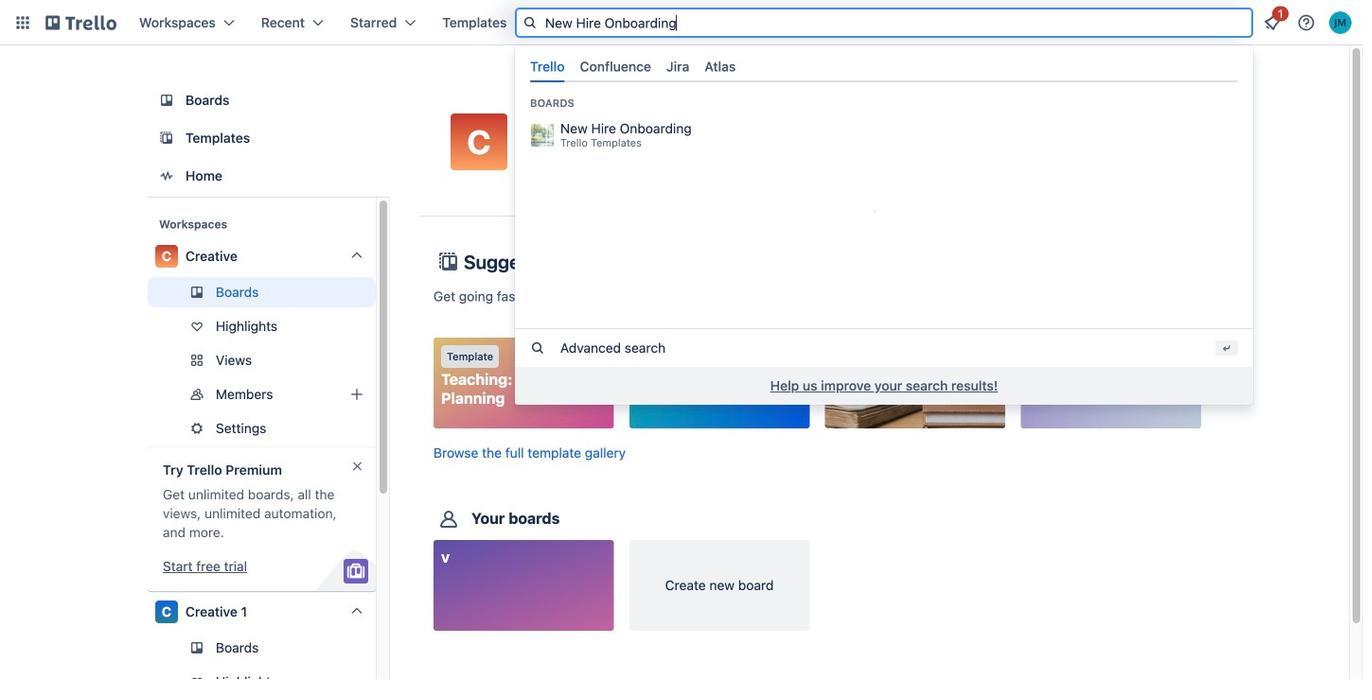 Task type: locate. For each thing, give the bounding box(es) containing it.
0 vertical spatial forward image
[[372, 383, 395, 406]]

jeremy miller (jeremymiller198) image
[[1329, 11, 1352, 34]]

forward image right add image
[[372, 383, 395, 406]]

board image
[[155, 89, 178, 112]]

1 forward image from the top
[[372, 383, 395, 406]]

1 tab from the left
[[522, 51, 572, 83]]

template board image
[[155, 127, 178, 150]]

Search Trello field
[[515, 8, 1253, 38]]

forward image down forward icon
[[372, 417, 395, 440]]

home image
[[155, 165, 178, 187]]

1 vertical spatial forward image
[[372, 417, 395, 440]]

4 tab from the left
[[697, 51, 743, 83]]

add image
[[345, 383, 368, 406]]

tab list
[[522, 51, 1246, 83]]

forward image
[[372, 383, 395, 406], [372, 417, 395, 440]]

tab
[[522, 51, 572, 83], [572, 51, 659, 83], [659, 51, 697, 83], [697, 51, 743, 83]]

3 tab from the left
[[659, 51, 697, 83]]

1 notification image
[[1261, 11, 1284, 34]]

search image
[[522, 15, 538, 30]]

forward image
[[372, 349, 395, 372]]



Task type: describe. For each thing, give the bounding box(es) containing it.
advanced search image
[[530, 341, 545, 356]]

back to home image
[[45, 8, 116, 38]]

primary element
[[0, 0, 1363, 45]]

2 forward image from the top
[[372, 417, 395, 440]]

open information menu image
[[1297, 13, 1316, 32]]

2 tab from the left
[[572, 51, 659, 83]]



Task type: vqa. For each thing, say whether or not it's contained in the screenshot.
General Notes:
no



